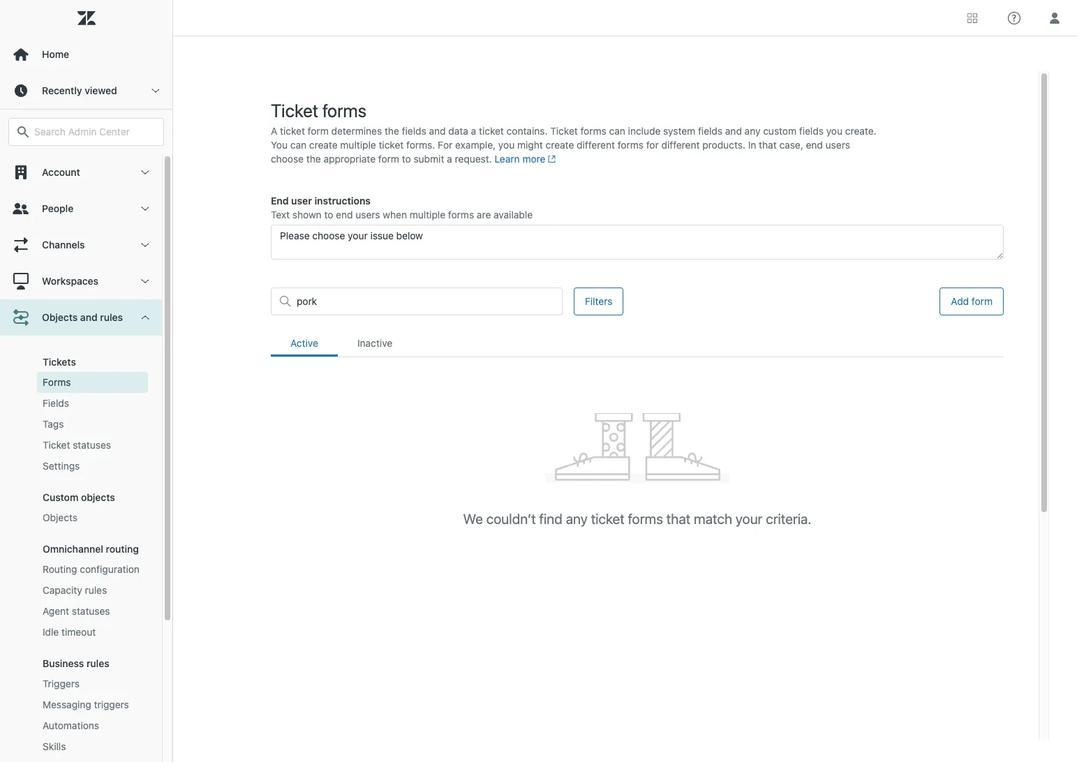 Task type: vqa. For each thing, say whether or not it's contained in the screenshot.
THE LEVEL
no



Task type: describe. For each thing, give the bounding box(es) containing it.
home
[[42, 48, 69, 60]]

objects and rules group
[[0, 336, 162, 763]]

omnichannel routing element
[[43, 543, 139, 555]]

objects for objects
[[43, 512, 78, 524]]

rules for business rules
[[87, 658, 109, 670]]

workspaces
[[42, 275, 98, 287]]

triggers link
[[37, 674, 148, 695]]

objects link
[[37, 508, 148, 529]]

routing configuration
[[43, 564, 140, 575]]

triggers
[[94, 699, 129, 711]]

people
[[42, 203, 73, 214]]

agent statuses link
[[37, 601, 148, 622]]

tree inside primary element
[[0, 154, 172, 763]]

capacity
[[43, 585, 82, 596]]

configuration
[[80, 564, 140, 575]]

ticket
[[43, 439, 70, 451]]

objects element
[[43, 511, 78, 525]]

custom objects
[[43, 492, 115, 503]]

idle timeout
[[43, 626, 96, 638]]

routing configuration link
[[37, 559, 148, 580]]

channels
[[42, 239, 85, 251]]

business rules
[[43, 658, 109, 670]]

skills element
[[43, 740, 66, 754]]

fields
[[43, 397, 69, 409]]

tickets element
[[43, 356, 76, 368]]

Search Admin Center field
[[34, 126, 155, 138]]

recently viewed
[[42, 84, 117, 96]]

rules for capacity rules
[[85, 585, 107, 596]]

forms link
[[37, 372, 148, 393]]

omnichannel
[[43, 543, 103, 555]]

routing
[[43, 564, 77, 575]]

tags
[[43, 418, 64, 430]]

fields element
[[43, 397, 69, 411]]

idle
[[43, 626, 59, 638]]

triggers
[[43, 678, 80, 690]]

automations
[[43, 720, 99, 732]]

tree item inside tree
[[0, 300, 162, 763]]

skills link
[[37, 737, 148, 758]]

routing
[[106, 543, 139, 555]]

skills
[[43, 741, 66, 753]]

and
[[80, 311, 97, 323]]

objects and rules
[[42, 311, 123, 323]]

agent
[[43, 605, 69, 617]]

agent statuses
[[43, 605, 110, 617]]

chat routing element
[[43, 761, 110, 763]]

fields link
[[37, 393, 148, 414]]

ticket statuses element
[[43, 439, 111, 453]]

objects
[[81, 492, 115, 503]]

business
[[43, 658, 84, 670]]

tags element
[[43, 418, 64, 432]]

custom
[[43, 492, 78, 503]]

account button
[[0, 154, 162, 191]]

routing configuration element
[[43, 563, 140, 577]]



Task type: locate. For each thing, give the bounding box(es) containing it.
tree item
[[0, 300, 162, 763]]

ticket statuses
[[43, 439, 111, 451]]

idle timeout link
[[37, 622, 148, 643]]

zendesk products image
[[968, 13, 978, 23]]

idle timeout element
[[43, 626, 96, 640]]

statuses inside ticket statuses element
[[73, 439, 111, 451]]

custom objects element
[[43, 492, 115, 503]]

help image
[[1008, 12, 1021, 24]]

workspaces button
[[0, 263, 162, 300]]

1 vertical spatial rules
[[85, 585, 107, 596]]

recently
[[42, 84, 82, 96]]

home button
[[0, 36, 172, 73]]

rules inside dropdown button
[[100, 311, 123, 323]]

tree item containing objects and rules
[[0, 300, 162, 763]]

messaging triggers element
[[43, 698, 129, 712]]

settings element
[[43, 460, 80, 473]]

objects inside dropdown button
[[42, 311, 78, 323]]

agent statuses element
[[43, 605, 110, 619]]

messaging triggers link
[[37, 695, 148, 716]]

forms
[[43, 376, 71, 388]]

tickets
[[43, 356, 76, 368]]

omnichannel routing
[[43, 543, 139, 555]]

objects down the custom
[[43, 512, 78, 524]]

recently viewed button
[[0, 73, 172, 109]]

1 vertical spatial statuses
[[72, 605, 110, 617]]

automations element
[[43, 719, 99, 733]]

None search field
[[1, 118, 171, 146]]

rules right and
[[100, 311, 123, 323]]

rules
[[100, 311, 123, 323], [85, 585, 107, 596], [87, 658, 109, 670]]

none search field inside primary element
[[1, 118, 171, 146]]

capacity rules link
[[37, 580, 148, 601]]

statuses for agent statuses
[[72, 605, 110, 617]]

statuses for ticket statuses
[[73, 439, 111, 451]]

rules up 'triggers' link
[[87, 658, 109, 670]]

statuses
[[73, 439, 111, 451], [72, 605, 110, 617]]

channels button
[[0, 227, 162, 263]]

objects for objects and rules
[[42, 311, 78, 323]]

messaging
[[43, 699, 91, 711]]

rules down routing configuration link
[[85, 585, 107, 596]]

statuses inside agent statuses element
[[72, 605, 110, 617]]

objects and rules button
[[0, 300, 162, 336]]

0 vertical spatial objects
[[42, 311, 78, 323]]

2 vertical spatial rules
[[87, 658, 109, 670]]

business rules element
[[43, 658, 109, 670]]

tree containing account
[[0, 154, 172, 763]]

timeout
[[61, 626, 96, 638]]

objects inside group
[[43, 512, 78, 524]]

0 vertical spatial rules
[[100, 311, 123, 323]]

1 vertical spatial objects
[[43, 512, 78, 524]]

0 vertical spatial statuses
[[73, 439, 111, 451]]

capacity rules element
[[43, 584, 107, 598]]

statuses down tags link at the left bottom
[[73, 439, 111, 451]]

objects
[[42, 311, 78, 323], [43, 512, 78, 524]]

messaging triggers
[[43, 699, 129, 711]]

primary element
[[0, 0, 173, 763]]

account
[[42, 166, 80, 178]]

settings link
[[37, 456, 148, 477]]

people button
[[0, 191, 162, 227]]

capacity rules
[[43, 585, 107, 596]]

ticket statuses link
[[37, 435, 148, 456]]

forms element
[[43, 376, 71, 390]]

objects left and
[[42, 311, 78, 323]]

tree
[[0, 154, 172, 763]]

tags link
[[37, 414, 148, 435]]

user menu image
[[1046, 9, 1064, 27]]

automations link
[[37, 716, 148, 737]]

triggers element
[[43, 677, 80, 691]]

settings
[[43, 460, 80, 472]]

viewed
[[85, 84, 117, 96]]

statuses down capacity rules link
[[72, 605, 110, 617]]



